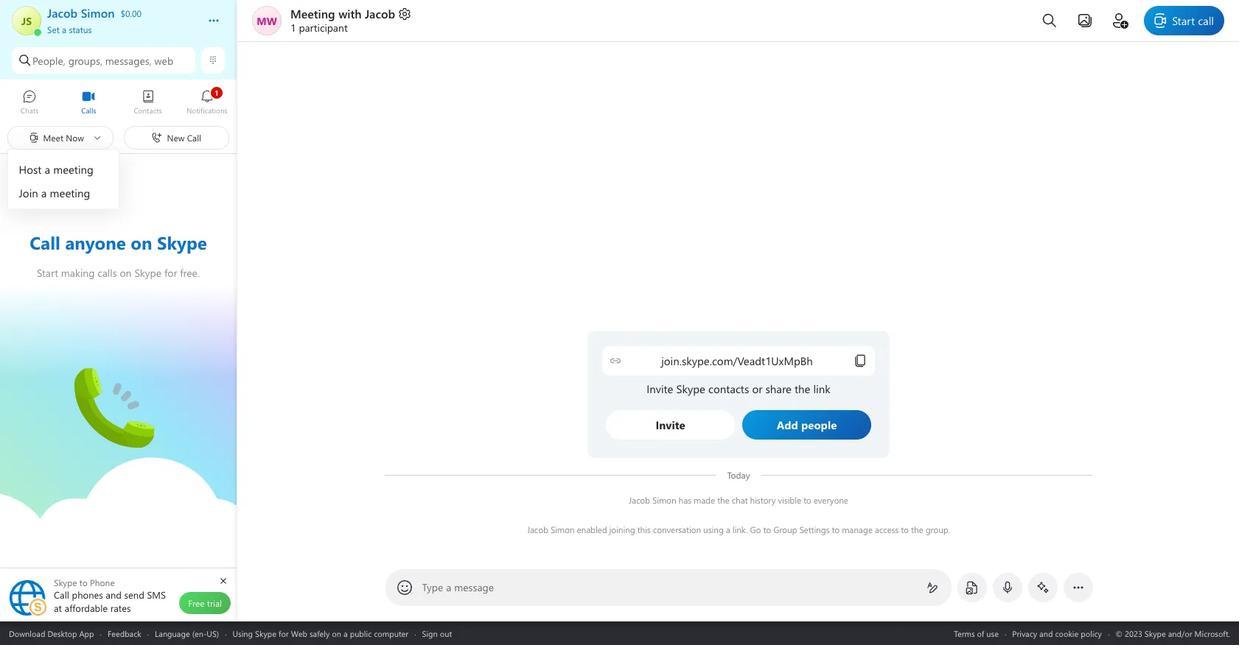Task type: vqa. For each thing, say whether or not it's contained in the screenshot.
the top how
no



Task type: describe. For each thing, give the bounding box(es) containing it.
(en-
[[192, 628, 207, 639]]

privacy and cookie policy link
[[1012, 628, 1102, 639]]

web
[[154, 53, 173, 67]]

this
[[637, 524, 650, 536]]

conversation
[[653, 524, 701, 536]]

of
[[977, 628, 984, 639]]

cookie
[[1055, 628, 1079, 639]]

desktop
[[47, 628, 77, 639]]

set a status button
[[47, 21, 193, 35]]

computer
[[374, 628, 408, 639]]

0 horizontal spatial jacob
[[365, 6, 395, 21]]

manage
[[842, 524, 872, 536]]

type
[[422, 581, 443, 595]]

meeting with jacob button
[[290, 6, 412, 21]]

feedback
[[108, 628, 141, 639]]

group
[[773, 524, 797, 536]]

simon for enabled joining this conversation using a link. go to group settings to manage access to the group.
[[550, 524, 574, 536]]

meeting
[[290, 6, 335, 21]]

go
[[750, 524, 761, 536]]

and
[[1039, 628, 1053, 639]]

set a status
[[47, 24, 92, 35]]

use
[[986, 628, 999, 639]]

joining
[[609, 524, 635, 536]]

for
[[279, 628, 289, 639]]

Type a message text field
[[423, 581, 914, 596]]

messages,
[[105, 53, 152, 67]]

has
[[678, 495, 691, 506]]

language (en-us) link
[[155, 628, 219, 639]]

terms of use link
[[954, 628, 999, 639]]

link.
[[732, 524, 747, 536]]

a right on
[[344, 628, 348, 639]]

skype
[[255, 628, 276, 639]]

language
[[155, 628, 190, 639]]

type a message
[[422, 581, 494, 595]]

meeting with jacob
[[290, 6, 395, 21]]

canyoutalk
[[74, 360, 130, 375]]

people, groups, messages, web
[[32, 53, 173, 67]]

enabled
[[576, 524, 607, 536]]

to right access
[[901, 524, 908, 536]]

jacob for jacob simon has made the chat history visible to everyone
[[628, 495, 650, 506]]

download desktop app
[[9, 628, 94, 639]]

sign out link
[[422, 628, 452, 639]]

safely
[[310, 628, 330, 639]]



Task type: locate. For each thing, give the bounding box(es) containing it.
groups,
[[68, 53, 102, 67]]

a right set
[[62, 24, 66, 35]]

on
[[332, 628, 341, 639]]

0 horizontal spatial the
[[717, 495, 729, 506]]

made
[[693, 495, 715, 506]]

1 horizontal spatial jacob
[[527, 524, 548, 536]]

status
[[69, 24, 92, 35]]

the
[[717, 495, 729, 506], [911, 524, 923, 536]]

using skype for web safely on a public computer
[[233, 628, 408, 639]]

a
[[62, 24, 66, 35], [726, 524, 730, 536], [446, 581, 451, 595], [344, 628, 348, 639]]

sign out
[[422, 628, 452, 639]]

sign
[[422, 628, 438, 639]]

terms of use
[[954, 628, 999, 639]]

visible
[[778, 495, 801, 506]]

0 vertical spatial simon
[[652, 495, 676, 506]]

us)
[[207, 628, 219, 639]]

group.
[[925, 524, 950, 536]]

terms
[[954, 628, 975, 639]]

jacob left enabled
[[527, 524, 548, 536]]

menu
[[8, 154, 119, 209]]

policy
[[1081, 628, 1102, 639]]

2 vertical spatial jacob
[[527, 524, 548, 536]]

using
[[233, 628, 253, 639]]

jacob up this
[[628, 495, 650, 506]]

tab list
[[0, 83, 237, 124]]

jacob simon enabled joining this conversation using a link. go to group settings to manage access to the group.
[[527, 524, 950, 536]]

history
[[750, 495, 775, 506]]

with
[[338, 6, 362, 21]]

out
[[440, 628, 452, 639]]

1 horizontal spatial the
[[911, 524, 923, 536]]

privacy
[[1012, 628, 1037, 639]]

people,
[[32, 53, 65, 67]]

everyone
[[813, 495, 848, 506]]

download desktop app link
[[9, 628, 94, 639]]

the left group.
[[911, 524, 923, 536]]

app
[[79, 628, 94, 639]]

simon
[[652, 495, 676, 506], [550, 524, 574, 536]]

jacob for jacob simon enabled joining this conversation using a link. go to group settings to manage access to the group.
[[527, 524, 548, 536]]

access
[[874, 524, 898, 536]]

privacy and cookie policy
[[1012, 628, 1102, 639]]

jacob simon has made the chat history visible to everyone
[[628, 495, 848, 506]]

a left "link."
[[726, 524, 730, 536]]

jacob right with
[[365, 6, 395, 21]]

1 horizontal spatial simon
[[652, 495, 676, 506]]

feedback link
[[108, 628, 141, 639]]

using
[[703, 524, 723, 536]]

0 vertical spatial the
[[717, 495, 729, 506]]

settings
[[799, 524, 829, 536]]

to
[[803, 495, 811, 506], [763, 524, 771, 536], [831, 524, 839, 536], [901, 524, 908, 536]]

0 horizontal spatial simon
[[550, 524, 574, 536]]

public
[[350, 628, 372, 639]]

language (en-us)
[[155, 628, 219, 639]]

to right settings
[[831, 524, 839, 536]]

chat
[[731, 495, 747, 506]]

1 vertical spatial the
[[911, 524, 923, 536]]

simon for has made the chat history visible to everyone
[[652, 495, 676, 506]]

message
[[454, 581, 494, 595]]

the left chat
[[717, 495, 729, 506]]

using skype for web safely on a public computer link
[[233, 628, 408, 639]]

set
[[47, 24, 59, 35]]

a right type at the left of page
[[446, 581, 451, 595]]

2 horizontal spatial jacob
[[628, 495, 650, 506]]

download
[[9, 628, 45, 639]]

web
[[291, 628, 307, 639]]

simon left has
[[652, 495, 676, 506]]

to right go
[[763, 524, 771, 536]]

simon left enabled
[[550, 524, 574, 536]]

a inside button
[[62, 24, 66, 35]]

to right visible
[[803, 495, 811, 506]]

1 vertical spatial simon
[[550, 524, 574, 536]]

people, groups, messages, web button
[[12, 47, 195, 74]]

0 vertical spatial jacob
[[365, 6, 395, 21]]

jacob
[[365, 6, 395, 21], [628, 495, 650, 506], [527, 524, 548, 536]]

1 vertical spatial jacob
[[628, 495, 650, 506]]



